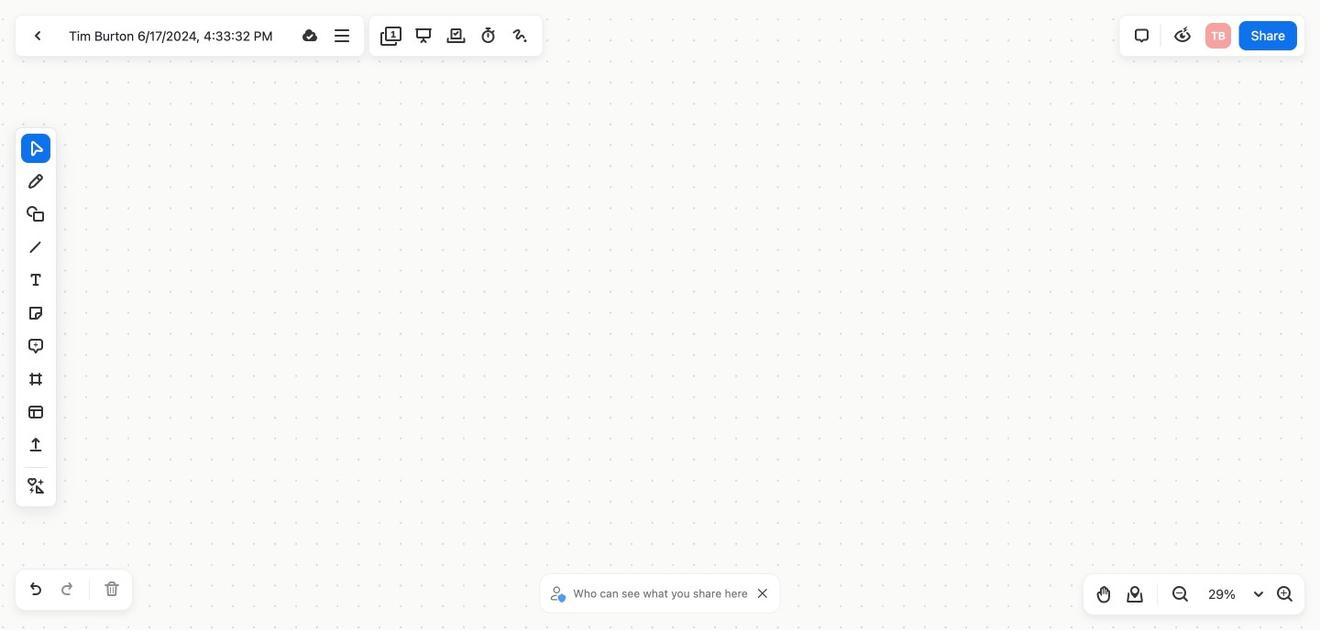 Task type: vqa. For each thing, say whether or not it's contained in the screenshot.
Menu Bar at the top of page
no



Task type: describe. For each thing, give the bounding box(es) containing it.
tim burton list item
[[1204, 21, 1233, 50]]

laser image
[[509, 25, 531, 47]]

more options image
[[331, 25, 353, 47]]

Document name text field
[[55, 21, 292, 50]]

undo image
[[25, 579, 47, 601]]

comment panel image
[[1131, 25, 1153, 47]]



Task type: locate. For each thing, give the bounding box(es) containing it.
pages image
[[380, 25, 402, 47]]

zoom out image
[[1169, 584, 1191, 606]]

presentation image
[[413, 25, 435, 47]]

list
[[1204, 21, 1233, 50]]

close image
[[758, 589, 767, 599]]

vote3634634 image
[[445, 25, 467, 47]]

zoom in image
[[1273, 584, 1295, 606]]

dashboard image
[[27, 25, 49, 47]]

timer image
[[477, 25, 499, 47]]



